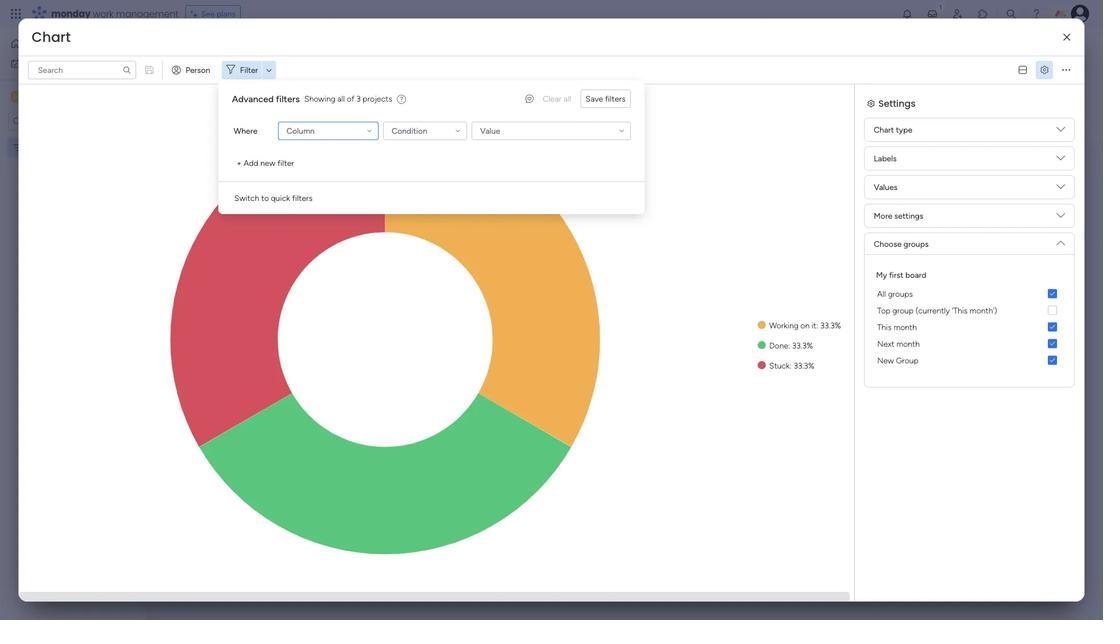 Task type: vqa. For each thing, say whether or not it's contained in the screenshot.
Project
yes



Task type: locate. For each thing, give the bounding box(es) containing it.
person
[[186, 65, 210, 75], [399, 72, 424, 81]]

stuck
[[770, 361, 790, 371]]

workspace
[[49, 91, 94, 102]]

board down search in workspace field
[[56, 143, 77, 153]]

switch to quick filters button
[[230, 189, 317, 208]]

notifications image
[[902, 8, 913, 20]]

2 horizontal spatial my first board
[[877, 270, 927, 280]]

1 vertical spatial 33.3%
[[793, 341, 813, 351]]

1 horizontal spatial work
[[93, 7, 114, 20]]

: down done : 33.3%
[[790, 361, 792, 371]]

0 horizontal spatial person button
[[167, 61, 217, 79]]

33.3%
[[821, 321, 841, 331], [793, 341, 813, 351], [794, 361, 815, 371]]

add widget
[[274, 72, 315, 81]]

my down search in workspace field
[[27, 143, 38, 153]]

2 horizontal spatial board
[[906, 270, 927, 280]]

1 horizontal spatial person
[[399, 72, 424, 81]]

person button
[[167, 61, 217, 79], [381, 67, 431, 86]]

2 vertical spatial first
[[890, 270, 904, 280]]

filter left arrow down icon
[[452, 72, 471, 81]]

option
[[0, 137, 147, 140]]

3 dapulse dropdown down arrow image from the top
[[1057, 183, 1066, 196]]

new group
[[878, 356, 919, 366]]

month
[[894, 322, 917, 332], [897, 339, 920, 349]]

1 horizontal spatial new
[[878, 356, 894, 366]]

groups up group
[[888, 289, 913, 299]]

new
[[179, 72, 196, 81], [878, 356, 894, 366]]

my first board heading
[[877, 269, 927, 281]]

1 dapulse dropdown down arrow image from the top
[[1057, 125, 1066, 138]]

person button up learn more icon
[[381, 67, 431, 86]]

new group option
[[874, 352, 1066, 369]]

1 horizontal spatial my first board
[[178, 37, 269, 57]]

board up arrow down image
[[228, 37, 269, 57]]

board inside heading
[[906, 270, 927, 280]]

values
[[874, 183, 898, 192]]

filters
[[276, 93, 300, 104], [605, 94, 626, 104], [292, 193, 313, 203]]

learn more image
[[397, 94, 406, 105]]

next month option
[[874, 336, 1066, 352]]

1 vertical spatial first
[[40, 143, 54, 153]]

board up all groups
[[906, 270, 927, 280]]

filter right angle down image
[[240, 65, 258, 75]]

apps image
[[978, 8, 989, 20]]

month inside option
[[897, 339, 920, 349]]

all
[[338, 94, 345, 104]]

next
[[878, 339, 895, 349]]

33.3% down done : 33.3%
[[794, 361, 815, 371]]

1 vertical spatial my first board
[[27, 143, 77, 153]]

new for new group
[[878, 356, 894, 366]]

my first board group containing my first board
[[874, 269, 1066, 369]]

: for done : 33.3%
[[789, 341, 791, 351]]

1 horizontal spatial first
[[201, 37, 225, 57]]

quick
[[271, 193, 290, 203]]

2 dapulse dropdown down arrow image from the top
[[1057, 154, 1066, 167]]

to
[[261, 193, 269, 203]]

add widget button
[[252, 67, 321, 86]]

board inside list box
[[56, 143, 77, 153]]

1 vertical spatial :
[[789, 341, 791, 351]]

v2 funnel image
[[230, 159, 237, 167]]

33.3% down the on
[[793, 341, 813, 351]]

person down my first board field in the left of the page
[[186, 65, 210, 75]]

dapulse dropdown down arrow image for type
[[1057, 125, 1066, 138]]

filter
[[240, 65, 258, 75], [452, 72, 471, 81]]

my first board element up 'this
[[874, 286, 1066, 302]]

:
[[817, 321, 819, 331], [789, 341, 791, 351], [790, 361, 792, 371]]

2 vertical spatial chart
[[189, 155, 219, 170]]

save filters
[[586, 94, 626, 104]]

my first board inside list box
[[27, 143, 77, 153]]

save
[[586, 94, 603, 104]]

this month option
[[874, 319, 1066, 336]]

0 horizontal spatial filter
[[240, 65, 258, 75]]

1 vertical spatial work
[[38, 59, 56, 68]]

filters for save
[[605, 94, 626, 104]]

: up stuck : 33.3%
[[789, 341, 791, 351]]

0 horizontal spatial work
[[38, 59, 56, 68]]

new inside option
[[878, 356, 894, 366]]

1 vertical spatial groups
[[888, 289, 913, 299]]

+ add new filter
[[237, 158, 294, 168]]

this
[[878, 322, 892, 332]]

search image
[[122, 66, 132, 75]]

my first board up project
[[178, 37, 269, 57]]

advanced filters showing all of 3 projects
[[232, 93, 392, 104]]

2 vertical spatial 33.3%
[[794, 361, 815, 371]]

group
[[893, 306, 914, 316]]

working
[[770, 321, 799, 331]]

1 my first board group from the top
[[874, 269, 1066, 369]]

work inside button
[[38, 59, 56, 68]]

chart type
[[874, 125, 913, 135]]

my up new project
[[178, 37, 197, 57]]

month inside option
[[894, 322, 917, 332]]

my first board up all groups
[[877, 270, 927, 280]]

my down home
[[25, 59, 36, 68]]

more settings
[[874, 211, 924, 221]]

john smith image
[[1071, 5, 1090, 23]]

first down search in workspace field
[[40, 143, 54, 153]]

1 horizontal spatial add
[[274, 72, 288, 81]]

0 horizontal spatial filter button
[[222, 61, 276, 79]]

new left project
[[179, 72, 196, 81]]

person button down my first board field in the left of the page
[[167, 61, 217, 79]]

0 horizontal spatial first
[[40, 143, 54, 153]]

0 vertical spatial board
[[228, 37, 269, 57]]

2 vertical spatial board
[[906, 270, 927, 280]]

1 vertical spatial month
[[897, 339, 920, 349]]

plans
[[217, 9, 236, 19]]

workspace image
[[11, 91, 22, 103]]

filters right the save
[[605, 94, 626, 104]]

0 vertical spatial work
[[93, 7, 114, 20]]

1 vertical spatial chart
[[874, 125, 894, 135]]

first
[[201, 37, 225, 57], [40, 143, 54, 153], [890, 270, 904, 280]]

0 vertical spatial add
[[274, 72, 288, 81]]

0 horizontal spatial board
[[56, 143, 77, 153]]

of
[[347, 94, 355, 104]]

my first board element up next month option
[[874, 302, 1066, 319]]

chart left type
[[874, 125, 894, 135]]

new for new project
[[179, 72, 196, 81]]

monday
[[51, 7, 91, 20]]

2 vertical spatial :
[[790, 361, 792, 371]]

1 horizontal spatial filter
[[452, 72, 471, 81]]

filters down 'add widget' popup button
[[276, 93, 300, 104]]

work for my
[[38, 59, 56, 68]]

My first board field
[[175, 37, 272, 57]]

see
[[201, 9, 215, 19]]

2 my first board element from the top
[[874, 302, 1066, 319]]

1 vertical spatial new
[[878, 356, 894, 366]]

work
[[93, 7, 114, 20], [38, 59, 56, 68]]

my first board
[[178, 37, 269, 57], [27, 143, 77, 153], [877, 270, 927, 280]]

new project
[[179, 72, 224, 81]]

None search field
[[28, 61, 136, 79]]

0 vertical spatial first
[[201, 37, 225, 57]]

work right monday
[[93, 7, 114, 20]]

filters for advanced
[[276, 93, 300, 104]]

2 horizontal spatial first
[[890, 270, 904, 280]]

my first board element
[[874, 286, 1066, 302], [874, 302, 1066, 319]]

dapulse dropdown down arrow image for groups
[[1057, 235, 1066, 247]]

chart left v2 funnel image
[[189, 155, 219, 170]]

first up all groups
[[890, 270, 904, 280]]

top group (currently 'this month')
[[878, 306, 998, 316]]

(currently
[[916, 306, 950, 316]]

Filter dashboard by text search field
[[28, 61, 136, 79]]

2 vertical spatial my first board
[[877, 270, 927, 280]]

first up project
[[201, 37, 225, 57]]

groups right choose
[[904, 239, 929, 249]]

m
[[13, 92, 20, 102]]

invite members image
[[952, 8, 964, 20]]

: for stuck : 33.3%
[[790, 361, 792, 371]]

home
[[26, 39, 48, 49]]

board inside field
[[228, 37, 269, 57]]

first inside list box
[[40, 143, 54, 153]]

0 vertical spatial my first board
[[178, 37, 269, 57]]

arrow down image
[[475, 70, 488, 83]]

0 horizontal spatial my first board
[[27, 143, 77, 153]]

arrow down image
[[262, 63, 276, 77]]

see plans button
[[185, 5, 241, 22]]

1 horizontal spatial chart
[[189, 155, 219, 170]]

Search field
[[340, 69, 374, 85]]

'this
[[952, 306, 968, 316]]

my first board down search in workspace field
[[27, 143, 77, 153]]

first inside heading
[[890, 270, 904, 280]]

board
[[228, 37, 269, 57], [56, 143, 77, 153], [906, 270, 927, 280]]

add
[[274, 72, 288, 81], [244, 158, 259, 168]]

month up group
[[897, 339, 920, 349]]

Search in workspace field
[[24, 115, 96, 128]]

0 horizontal spatial new
[[179, 72, 196, 81]]

dapulse dropdown down arrow image
[[1057, 125, 1066, 138], [1057, 154, 1066, 167], [1057, 183, 1066, 196], [1057, 212, 1066, 224], [1057, 235, 1066, 247]]

more dots image
[[1063, 66, 1071, 74]]

add left widget
[[274, 72, 288, 81]]

1 my first board element from the top
[[874, 286, 1066, 302]]

my inside heading
[[877, 270, 888, 280]]

my first board group
[[874, 269, 1066, 369], [874, 319, 1066, 369]]

main workspace
[[26, 91, 94, 102]]

v2 search image
[[331, 70, 340, 83]]

0 vertical spatial month
[[894, 322, 917, 332]]

0 vertical spatial new
[[179, 72, 196, 81]]

v2 user feedback image
[[526, 93, 534, 105]]

switch to quick filters
[[234, 193, 313, 203]]

new down 'next'
[[878, 356, 894, 366]]

groups
[[904, 239, 929, 249], [888, 289, 913, 299]]

0 vertical spatial chart
[[32, 28, 71, 47]]

my up the all
[[877, 270, 888, 280]]

filter
[[278, 158, 294, 168]]

month down group
[[894, 322, 917, 332]]

1 vertical spatial add
[[244, 158, 259, 168]]

4 dapulse dropdown down arrow image from the top
[[1057, 212, 1066, 224]]

all groups
[[878, 289, 913, 299]]

filter for arrow down icon
[[452, 72, 471, 81]]

0 vertical spatial groups
[[904, 239, 929, 249]]

1 horizontal spatial board
[[228, 37, 269, 57]]

0 horizontal spatial add
[[244, 158, 259, 168]]

: right the on
[[817, 321, 819, 331]]

1 vertical spatial board
[[56, 143, 77, 153]]

my
[[178, 37, 197, 57], [25, 59, 36, 68], [27, 143, 38, 153], [877, 270, 888, 280]]

work down home
[[38, 59, 56, 68]]

new inside button
[[179, 72, 196, 81]]

filter button
[[222, 61, 276, 79], [434, 67, 488, 86]]

working on it : 33.3%
[[770, 321, 841, 331]]

chart up my work
[[32, 28, 71, 47]]

v2 split view image
[[1019, 66, 1027, 74]]

add right the +
[[244, 158, 259, 168]]

stuck : 33.3%
[[770, 361, 815, 371]]

person up learn more icon
[[399, 72, 424, 81]]

5 dapulse dropdown down arrow image from the top
[[1057, 235, 1066, 247]]

done : 33.3%
[[770, 341, 813, 351]]

2 my first board group from the top
[[874, 319, 1066, 369]]

33.3% right 'it'
[[821, 321, 841, 331]]

chart
[[32, 28, 71, 47], [874, 125, 894, 135], [189, 155, 219, 170]]



Task type: describe. For each thing, give the bounding box(es) containing it.
month')
[[970, 306, 998, 316]]

+ add new filter button
[[232, 154, 299, 172]]

add inside button
[[244, 158, 259, 168]]

month for this month
[[894, 322, 917, 332]]

my first board element containing top group (currently 'this month')
[[874, 302, 1066, 319]]

my first board element containing all groups
[[874, 286, 1066, 302]]

management
[[116, 7, 179, 20]]

my first board list box
[[0, 136, 147, 313]]

value
[[480, 126, 500, 136]]

main
[[26, 91, 47, 102]]

add inside popup button
[[274, 72, 288, 81]]

showing
[[305, 94, 336, 104]]

new
[[261, 158, 276, 168]]

search everything image
[[1006, 8, 1017, 20]]

dapulse x slim image
[[1064, 33, 1071, 42]]

groups for choose groups
[[904, 239, 929, 249]]

next month
[[878, 339, 920, 349]]

widget
[[290, 72, 315, 81]]

0 horizontal spatial chart
[[32, 28, 71, 47]]

2 horizontal spatial chart
[[874, 125, 894, 135]]

save filters button
[[581, 90, 631, 108]]

1 horizontal spatial filter button
[[434, 67, 488, 86]]

advanced
[[232, 93, 274, 104]]

Chart field
[[29, 28, 74, 47]]

33.3% for stuck : 33.3%
[[794, 361, 815, 371]]

chart inside main content
[[189, 155, 219, 170]]

monday work management
[[51, 7, 179, 20]]

all
[[878, 289, 886, 299]]

new project button
[[174, 67, 228, 86]]

inbox image
[[927, 8, 939, 20]]

on
[[801, 321, 810, 331]]

labels
[[874, 154, 897, 164]]

0 horizontal spatial person
[[186, 65, 210, 75]]

help image
[[1031, 8, 1043, 20]]

0 vertical spatial :
[[817, 321, 819, 331]]

filter for arrow down image
[[240, 65, 258, 75]]

see plans
[[201, 9, 236, 19]]

my inside field
[[178, 37, 197, 57]]

workspace selection element
[[11, 90, 96, 105]]

groups for all groups
[[888, 289, 913, 299]]

1 image
[[936, 1, 946, 14]]

work for monday
[[93, 7, 114, 20]]

this month
[[878, 322, 917, 332]]

more
[[874, 211, 893, 221]]

switch
[[234, 193, 259, 203]]

where
[[234, 126, 258, 136]]

settings
[[895, 211, 924, 221]]

top
[[878, 306, 891, 316]]

projects
[[363, 94, 392, 104]]

filters right the quick
[[292, 193, 313, 203]]

33.3% for done : 33.3%
[[793, 341, 813, 351]]

3
[[357, 94, 361, 104]]

type
[[896, 125, 913, 135]]

first inside field
[[201, 37, 225, 57]]

choose groups
[[874, 239, 929, 249]]

project
[[198, 72, 224, 81]]

my first board inside field
[[178, 37, 269, 57]]

my inside list box
[[27, 143, 38, 153]]

group
[[896, 356, 919, 366]]

1 horizontal spatial person button
[[381, 67, 431, 86]]

it
[[812, 321, 817, 331]]

column
[[287, 126, 315, 136]]

chart main content
[[152, 139, 1104, 621]]

my work button
[[7, 54, 124, 73]]

0 vertical spatial 33.3%
[[821, 321, 841, 331]]

select product image
[[10, 8, 22, 20]]

v2 settings line image
[[1041, 66, 1049, 74]]

home button
[[7, 34, 124, 53]]

my first board group containing this month
[[874, 319, 1066, 369]]

done
[[770, 341, 789, 351]]

my inside button
[[25, 59, 36, 68]]

settings
[[879, 97, 916, 110]]

dapulse dropdown down arrow image for settings
[[1057, 212, 1066, 224]]

+
[[237, 158, 242, 168]]

month for next month
[[897, 339, 920, 349]]

choose
[[874, 239, 902, 249]]

angle down image
[[234, 72, 239, 81]]

condition
[[392, 126, 428, 136]]

my work
[[25, 59, 56, 68]]



